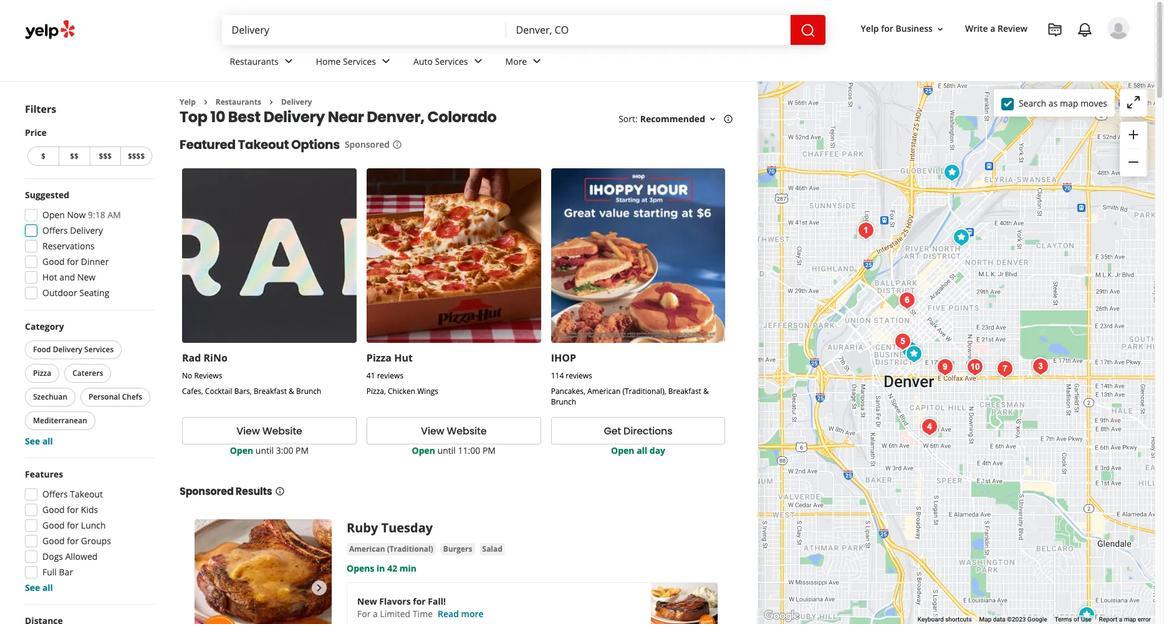 Task type: describe. For each thing, give the bounding box(es) containing it.
delivery link
[[281, 97, 312, 107]]

more
[[461, 608, 484, 620]]

nolan p. image
[[1108, 17, 1130, 39]]

ihop
[[551, 351, 576, 365]]

a for write
[[991, 23, 996, 35]]

41
[[367, 371, 375, 381]]

american (traditional) button
[[347, 543, 436, 556]]

top
[[180, 107, 207, 128]]

yelp link
[[180, 97, 196, 107]]

min
[[400, 563, 417, 575]]

services for auto services
[[435, 55, 468, 67]]

price group
[[25, 127, 155, 168]]

open for open all day
[[611, 445, 635, 457]]

pizza for pizza
[[33, 368, 51, 379]]

time
[[413, 608, 433, 620]]

open now 9:18 am
[[42, 209, 121, 221]]

filters
[[25, 102, 56, 116]]

map for error
[[1125, 616, 1137, 623]]

lucky noodles image
[[963, 355, 988, 380]]

open for open now 9:18 am
[[42, 209, 65, 221]]

dogs
[[42, 551, 63, 563]]

denver,
[[367, 107, 425, 128]]

as
[[1049, 97, 1058, 109]]

options
[[291, 136, 340, 154]]

offers for offers delivery
[[42, 225, 68, 236]]

brooklyn's finest pizza image
[[734, 131, 759, 156]]

report a map error
[[1100, 616, 1152, 623]]

business categories element
[[220, 45, 1130, 81]]

for for dinner
[[67, 256, 79, 268]]

services for home services
[[343, 55, 376, 67]]

no
[[182, 371, 192, 381]]

1 vertical spatial restaurants link
[[216, 97, 261, 107]]

services inside button
[[84, 344, 114, 355]]

114
[[551, 371, 564, 381]]

open for open until 11:00 pm
[[412, 445, 435, 457]]

flavors
[[379, 596, 411, 608]]

group containing features
[[21, 468, 155, 595]]

3:00
[[276, 445, 293, 457]]

map region
[[608, 54, 1165, 624]]

next image
[[312, 581, 327, 596]]

featured takeout options
[[180, 136, 340, 154]]

Find text field
[[232, 23, 496, 37]]

ruby tuesday image
[[195, 520, 332, 624]]

view for rad rino
[[237, 424, 260, 438]]

none field find
[[232, 23, 496, 37]]

all for category
[[42, 435, 53, 447]]

recommended button
[[640, 113, 718, 125]]

yelp for yelp link
[[180, 97, 196, 107]]

rino
[[204, 351, 228, 365]]

directions
[[624, 424, 673, 438]]

delivery right 16 chevron right v2 icon
[[281, 97, 312, 107]]

good for good for kids
[[42, 504, 65, 516]]

open until 11:00 pm
[[412, 445, 496, 457]]

pizza hut link
[[367, 351, 413, 365]]

sponsored for sponsored
[[345, 139, 390, 151]]

price
[[25, 127, 47, 138]]

map for moves
[[1060, 97, 1079, 109]]

pizza for pizza hut 41 reviews pizza, chicken wings
[[367, 351, 392, 365]]

szechuan button
[[25, 388, 75, 407]]

breakfast inside ihop 114 reviews pancakes, american (traditional), breakfast & brunch
[[669, 386, 702, 397]]

1 vertical spatial restaurants
[[216, 97, 261, 107]]

top 10 best delivery near denver, colorado
[[180, 107, 497, 128]]

cocktail
[[205, 386, 232, 397]]

yelp for yelp for business
[[861, 23, 879, 35]]

dogs allowed
[[42, 551, 98, 563]]

allowed
[[65, 551, 98, 563]]

& inside ihop 114 reviews pancakes, american (traditional), breakfast & brunch
[[704, 386, 709, 397]]

view website link for rad rino
[[182, 417, 357, 445]]

10
[[210, 107, 225, 128]]

see for features
[[25, 582, 40, 594]]

tuesday
[[382, 520, 433, 537]]

auto
[[414, 55, 433, 67]]

previous image
[[200, 581, 215, 596]]

24 chevron down v2 image for home services
[[379, 54, 394, 69]]

ruby tuesday
[[347, 520, 433, 537]]

pancakes,
[[551, 386, 586, 397]]

$$$
[[99, 151, 112, 162]]

chefs
[[122, 392, 142, 402]]

open for open until 3:00 pm
[[230, 445, 253, 457]]

auto services
[[414, 55, 468, 67]]

write a review
[[966, 23, 1028, 35]]

write a review link
[[961, 18, 1033, 40]]

pizza hut image
[[940, 160, 965, 185]]

personal chefs button
[[80, 388, 150, 407]]

map data ©2023 google
[[980, 616, 1048, 623]]

website for pizza hut
[[447, 424, 487, 438]]

and
[[59, 271, 75, 283]]

group containing category
[[22, 321, 155, 448]]

hot
[[42, 271, 57, 283]]

0 vertical spatial restaurants link
[[220, 45, 306, 81]]

zoom in image
[[1127, 127, 1142, 142]]

limited
[[380, 608, 411, 620]]

pm for rad rino
[[296, 445, 309, 457]]

burgers button
[[441, 543, 475, 556]]

reviews
[[194, 371, 222, 381]]

see all button for features
[[25, 582, 53, 594]]

google image
[[762, 608, 803, 624]]

read
[[438, 608, 459, 620]]

reviews inside ihop 114 reviews pancakes, american (traditional), breakfast & brunch
[[566, 371, 593, 381]]

near
[[328, 107, 364, 128]]

home services
[[316, 55, 376, 67]]

chicken
[[388, 386, 416, 397]]

taco bell image
[[898, 337, 923, 362]]

chopstickers image
[[891, 329, 916, 354]]

good for lunch
[[42, 520, 106, 531]]

opens in 42 min
[[347, 563, 417, 575]]

$$$ button
[[90, 147, 121, 166]]

zoom out image
[[1127, 155, 1142, 170]]

aloy thai eatery-capitol hill image
[[918, 415, 943, 440]]

burgers
[[443, 544, 473, 555]]

suggested
[[25, 189, 69, 201]]

0 horizontal spatial new
[[77, 271, 96, 283]]

ihop link
[[551, 351, 576, 365]]

potbelly sandwich shop image
[[902, 342, 927, 367]]

16 chevron right v2 image
[[201, 97, 211, 107]]

good for good for dinner
[[42, 256, 65, 268]]

caterers
[[72, 368, 103, 379]]

brunch inside ihop 114 reviews pancakes, american (traditional), breakfast & brunch
[[551, 397, 576, 408]]

delivery inside button
[[53, 344, 82, 355]]

salad link
[[480, 543, 505, 556]]

wings
[[417, 386, 439, 397]]

view website for rino
[[237, 424, 302, 438]]

burgers link
[[441, 543, 475, 556]]

16 info v2 image
[[275, 487, 285, 497]]

notifications image
[[1078, 22, 1093, 37]]

terms of use link
[[1055, 616, 1092, 623]]

results
[[236, 485, 272, 499]]

website for rad rino
[[262, 424, 302, 438]]

ihop 114 reviews pancakes, american (traditional), breakfast & brunch
[[551, 351, 709, 408]]

takeout for featured
[[238, 136, 289, 154]]

keyboard shortcuts
[[918, 616, 972, 623]]

$
[[41, 151, 45, 162]]

offers for offers takeout
[[42, 488, 68, 500]]

see all for features
[[25, 582, 53, 594]]

sort:
[[619, 113, 638, 125]]

new flavors for fall! for a limited time read more
[[357, 596, 484, 620]]

american (traditional)
[[349, 544, 433, 555]]



Task type: vqa. For each thing, say whether or not it's contained in the screenshot.
search image
yes



Task type: locate. For each thing, give the bounding box(es) containing it.
1 horizontal spatial reviews
[[566, 371, 593, 381]]

1 horizontal spatial brunch
[[551, 397, 576, 408]]

24 chevron down v2 image for restaurants
[[281, 54, 296, 69]]

good for groups
[[42, 535, 111, 547]]

0 horizontal spatial 24 chevron down v2 image
[[281, 54, 296, 69]]

0 vertical spatial sponsored
[[345, 139, 390, 151]]

0 horizontal spatial takeout
[[70, 488, 103, 500]]

3 good from the top
[[42, 520, 65, 531]]

1 view from the left
[[237, 424, 260, 438]]

pizza down food
[[33, 368, 51, 379]]

pizza up 41
[[367, 351, 392, 365]]

services left 24 chevron down v2 image
[[435, 55, 468, 67]]

1 horizontal spatial view website link
[[367, 417, 541, 445]]

(traditional)
[[387, 544, 433, 555]]

24 chevron down v2 image
[[471, 54, 486, 69]]

good down good for kids at left
[[42, 520, 65, 531]]

ihop image
[[1075, 603, 1100, 624]]

in
[[377, 563, 385, 575]]

pizza button
[[25, 364, 59, 383]]

good for kids
[[42, 504, 98, 516]]

offers up good for kids at left
[[42, 488, 68, 500]]

1 vertical spatial see
[[25, 582, 40, 594]]

services right the home
[[343, 55, 376, 67]]

0 horizontal spatial breakfast
[[254, 386, 287, 397]]

2 pm from the left
[[483, 445, 496, 457]]

open down get
[[611, 445, 635, 457]]

sponsored left results
[[180, 485, 234, 499]]

reviews down the pizza hut link
[[377, 371, 404, 381]]

2 until from the left
[[438, 445, 456, 457]]

for down good for kids at left
[[67, 520, 79, 531]]

rad rino image
[[949, 225, 974, 250]]

full
[[42, 566, 57, 578]]

home
[[316, 55, 341, 67]]

$ button
[[27, 147, 58, 166]]

0 vertical spatial see
[[25, 435, 40, 447]]

view website link down wings
[[367, 417, 541, 445]]

2 good from the top
[[42, 504, 65, 516]]

get directions
[[604, 424, 673, 438]]

for inside new flavors for fall! for a limited time read more
[[413, 596, 426, 608]]

use
[[1081, 616, 1092, 623]]

takeout down best
[[238, 136, 289, 154]]

food
[[33, 344, 51, 355]]

for inside yelp for business button
[[882, 23, 894, 35]]

shortcuts
[[946, 616, 972, 623]]

for down offers takeout
[[67, 504, 79, 516]]

0 horizontal spatial 16 info v2 image
[[392, 140, 402, 150]]

takeout for offers
[[70, 488, 103, 500]]

& right bars,
[[289, 386, 294, 397]]

0 vertical spatial see all button
[[25, 435, 53, 447]]

0 vertical spatial map
[[1060, 97, 1079, 109]]

yelp left 16 chevron right v2 image
[[180, 97, 196, 107]]

yelp
[[861, 23, 879, 35], [180, 97, 196, 107]]

new up the for
[[357, 596, 377, 608]]

reviews up the pancakes,
[[566, 371, 593, 381]]

2 see all from the top
[[25, 582, 53, 594]]

restaurants up 16 chevron right v2 icon
[[230, 55, 279, 67]]

1 vertical spatial takeout
[[70, 488, 103, 500]]

1 horizontal spatial yelp
[[861, 23, 879, 35]]

1 none field from the left
[[232, 23, 496, 37]]

24 chevron down v2 image right more
[[530, 54, 545, 69]]

0 horizontal spatial reviews
[[377, 371, 404, 381]]

1 horizontal spatial 16 info v2 image
[[724, 114, 734, 124]]

outdoor seating
[[42, 287, 109, 299]]

website
[[262, 424, 302, 438], [447, 424, 487, 438]]

1 until from the left
[[256, 445, 274, 457]]

view up open until 11:00 pm
[[421, 424, 445, 438]]

see all button for category
[[25, 435, 53, 447]]

recommended
[[640, 113, 706, 125]]

1 vertical spatial map
[[1125, 616, 1137, 623]]

american
[[588, 386, 621, 397], [349, 544, 385, 555]]

1 website from the left
[[262, 424, 302, 438]]

2 horizontal spatial a
[[1120, 616, 1123, 623]]

report a map error link
[[1100, 616, 1152, 623]]

expand map image
[[1127, 95, 1142, 110]]

for for lunch
[[67, 520, 79, 531]]

website up 3:00
[[262, 424, 302, 438]]

1 see all button from the top
[[25, 435, 53, 447]]

brunch inside rad rino no reviews cafes, cocktail bars, breakfast & brunch
[[296, 386, 322, 397]]

a right the for
[[373, 608, 378, 620]]

view website link down bars,
[[182, 417, 357, 445]]

0 vertical spatial takeout
[[238, 136, 289, 154]]

1 vertical spatial american
[[349, 544, 385, 555]]

1 vertical spatial yelp
[[180, 97, 196, 107]]

1 & from the left
[[289, 386, 294, 397]]

restaurants link up 16 chevron right v2 icon
[[220, 45, 306, 81]]

featured
[[180, 136, 236, 154]]

2 none field from the left
[[516, 23, 781, 37]]

a inside new flavors for fall! for a limited time read more
[[373, 608, 378, 620]]

view website up open until 11:00 pm
[[421, 424, 487, 438]]

sponsored down near
[[345, 139, 390, 151]]

all for features
[[42, 582, 53, 594]]

salad button
[[480, 543, 505, 556]]

bars,
[[234, 386, 252, 397]]

0 horizontal spatial until
[[256, 445, 274, 457]]

1 vertical spatial new
[[357, 596, 377, 608]]

1 horizontal spatial 24 chevron down v2 image
[[379, 54, 394, 69]]

a right report
[[1120, 616, 1123, 623]]

for down "good for lunch" on the left of page
[[67, 535, 79, 547]]

1 horizontal spatial &
[[704, 386, 709, 397]]

2 see from the top
[[25, 582, 40, 594]]

new up seating
[[77, 271, 96, 283]]

1 view website link from the left
[[182, 417, 357, 445]]

good for good for lunch
[[42, 520, 65, 531]]

category
[[25, 321, 64, 332]]

hot and new
[[42, 271, 96, 283]]

0 horizontal spatial american
[[349, 544, 385, 555]]

3 24 chevron down v2 image from the left
[[530, 54, 545, 69]]

search image
[[801, 23, 816, 38]]

none field near
[[516, 23, 781, 37]]

1 horizontal spatial view website
[[421, 424, 487, 438]]

0 horizontal spatial view website link
[[182, 417, 357, 445]]

0 horizontal spatial a
[[373, 608, 378, 620]]

24 chevron down v2 image left the home
[[281, 54, 296, 69]]

see for category
[[25, 435, 40, 447]]

sponsored for sponsored results
[[180, 485, 234, 499]]

pizza
[[367, 351, 392, 365], [33, 368, 51, 379]]

pm for pizza hut
[[483, 445, 496, 457]]

see all button down "mediterranean" 'button'
[[25, 435, 53, 447]]

good
[[42, 256, 65, 268], [42, 504, 65, 516], [42, 520, 65, 531], [42, 535, 65, 547]]

42
[[387, 563, 397, 575]]

error
[[1138, 616, 1152, 623]]

2 view website from the left
[[421, 424, 487, 438]]

1 view website from the left
[[237, 424, 302, 438]]

0 horizontal spatial view website
[[237, 424, 302, 438]]

0 horizontal spatial sponsored
[[180, 485, 234, 499]]

Near text field
[[516, 23, 781, 37]]

1 breakfast from the left
[[254, 386, 287, 397]]

see all down "mediterranean" 'button'
[[25, 435, 53, 447]]

bar
[[59, 566, 73, 578]]

0 vertical spatial 16 info v2 image
[[724, 114, 734, 124]]

24 chevron down v2 image inside more link
[[530, 54, 545, 69]]

1 horizontal spatial american
[[588, 386, 621, 397]]

good for dinner
[[42, 256, 109, 268]]

pizza inside button
[[33, 368, 51, 379]]

none field up home services link
[[232, 23, 496, 37]]

0 horizontal spatial brunch
[[296, 386, 322, 397]]

0 vertical spatial new
[[77, 271, 96, 283]]

1 pm from the left
[[296, 445, 309, 457]]

more link
[[496, 45, 555, 81]]

1 horizontal spatial sponsored
[[345, 139, 390, 151]]

11:00
[[458, 445, 480, 457]]

2 reviews from the left
[[566, 371, 593, 381]]

24 chevron down v2 image left auto
[[379, 54, 394, 69]]

1 vertical spatial see all
[[25, 582, 53, 594]]

map
[[980, 616, 992, 623]]

0 horizontal spatial map
[[1060, 97, 1079, 109]]

aloy modern thai image
[[895, 288, 920, 313]]

1 vertical spatial sponsored
[[180, 485, 234, 499]]

offers
[[42, 225, 68, 236], [42, 488, 68, 500]]

None field
[[232, 23, 496, 37], [516, 23, 781, 37]]

16 info v2 image right 16 chevron down v2 icon
[[724, 114, 734, 124]]

1 reviews from the left
[[377, 371, 404, 381]]

1 horizontal spatial new
[[357, 596, 377, 608]]

until
[[256, 445, 274, 457], [438, 445, 456, 457]]

groups
[[81, 535, 111, 547]]

restaurants link right 16 chevron right v2 image
[[216, 97, 261, 107]]

a for report
[[1120, 616, 1123, 623]]

review
[[998, 23, 1028, 35]]

get directions link
[[551, 417, 726, 445]]

pm
[[296, 445, 309, 457], [483, 445, 496, 457]]

0 horizontal spatial pm
[[296, 445, 309, 457]]

& right (traditional),
[[704, 386, 709, 397]]

0 vertical spatial see all
[[25, 435, 53, 447]]

open
[[42, 209, 65, 221], [230, 445, 253, 457], [412, 445, 435, 457], [611, 445, 635, 457]]

all down "mediterranean" 'button'
[[42, 435, 53, 447]]

1 good from the top
[[42, 256, 65, 268]]

pizza inside the pizza hut 41 reviews pizza, chicken wings
[[367, 351, 392, 365]]

until left 3:00
[[256, 445, 274, 457]]

0 horizontal spatial website
[[262, 424, 302, 438]]

None search field
[[222, 15, 828, 45]]

breakfast right bars,
[[254, 386, 287, 397]]

1 horizontal spatial services
[[343, 55, 376, 67]]

see all button
[[25, 435, 53, 447], [25, 582, 53, 594]]

0 vertical spatial restaurants
[[230, 55, 279, 67]]

2 offers from the top
[[42, 488, 68, 500]]

open left 11:00
[[412, 445, 435, 457]]

16 info v2 image down denver,
[[392, 140, 402, 150]]

0 horizontal spatial yelp
[[180, 97, 196, 107]]

0 horizontal spatial pizza
[[33, 368, 51, 379]]

1 horizontal spatial a
[[991, 23, 996, 35]]

1 vertical spatial offers
[[42, 488, 68, 500]]

search
[[1019, 97, 1047, 109]]

1 offers from the top
[[42, 225, 68, 236]]

pete's kitchen image
[[993, 357, 1018, 382]]

home services link
[[306, 45, 404, 81]]

2 horizontal spatial 24 chevron down v2 image
[[530, 54, 545, 69]]

ruby
[[347, 520, 378, 537]]

2 & from the left
[[704, 386, 709, 397]]

day
[[650, 445, 666, 457]]

pm right 3:00
[[296, 445, 309, 457]]

user actions element
[[851, 16, 1148, 92]]

sponsored
[[345, 139, 390, 151], [180, 485, 234, 499]]

best
[[228, 107, 261, 128]]

good up the dogs
[[42, 535, 65, 547]]

hut
[[394, 351, 413, 365]]

2 view website link from the left
[[367, 417, 541, 445]]

1 horizontal spatial view
[[421, 424, 445, 438]]

yelp left business
[[861, 23, 879, 35]]

for for groups
[[67, 535, 79, 547]]

16 chevron right v2 image
[[266, 97, 276, 107]]

american inside "button"
[[349, 544, 385, 555]]

a inside 'element'
[[991, 23, 996, 35]]

view website link for pizza hut
[[367, 417, 541, 445]]

for up time
[[413, 596, 426, 608]]

delivery right food
[[53, 344, 82, 355]]

0 horizontal spatial &
[[289, 386, 294, 397]]

view up open until 3:00 pm
[[237, 424, 260, 438]]

1 horizontal spatial website
[[447, 424, 487, 438]]

1 see from the top
[[25, 435, 40, 447]]

2 horizontal spatial services
[[435, 55, 468, 67]]

keyboard
[[918, 616, 944, 623]]

personal
[[89, 392, 120, 402]]

of
[[1074, 616, 1080, 623]]

new inside new flavors for fall! for a limited time read more
[[357, 596, 377, 608]]

good down offers takeout
[[42, 504, 65, 516]]

& inside rad rino no reviews cafes, cocktail bars, breakfast & brunch
[[289, 386, 294, 397]]

website up 11:00
[[447, 424, 487, 438]]

2 breakfast from the left
[[669, 386, 702, 397]]

group
[[1120, 122, 1148, 177], [21, 189, 155, 303], [22, 321, 155, 448], [21, 468, 155, 595]]

delivery up options
[[264, 107, 325, 128]]

salad
[[483, 544, 503, 555]]

$$ button
[[58, 147, 90, 166]]

until for rad rino
[[256, 445, 274, 457]]

0 vertical spatial yelp
[[861, 23, 879, 35]]

0 horizontal spatial view
[[237, 424, 260, 438]]

american inside ihop 114 reviews pancakes, american (traditional), breakfast & brunch
[[588, 386, 621, 397]]

auto services link
[[404, 45, 496, 81]]

food delivery services button
[[25, 341, 122, 359]]

cafes,
[[182, 386, 203, 397]]

until left 11:00
[[438, 445, 456, 457]]

for
[[357, 608, 371, 620]]

lunch
[[81, 520, 106, 531]]

yelp inside button
[[861, 23, 879, 35]]

1 horizontal spatial pm
[[483, 445, 496, 457]]

open all day
[[611, 445, 666, 457]]

sponsored results
[[180, 485, 272, 499]]

1 horizontal spatial pizza
[[367, 351, 392, 365]]

1 horizontal spatial none field
[[516, 23, 781, 37]]

&
[[289, 386, 294, 397], [704, 386, 709, 397]]

a right write
[[991, 23, 996, 35]]

1 vertical spatial see all button
[[25, 582, 53, 594]]

good up "hot"
[[42, 256, 65, 268]]

open down suggested
[[42, 209, 65, 221]]

1 24 chevron down v2 image from the left
[[281, 54, 296, 69]]

24 chevron down v2 image inside home services link
[[379, 54, 394, 69]]

pepper asian bistro ii image
[[854, 218, 879, 243]]

american up the opens
[[349, 544, 385, 555]]

write
[[966, 23, 989, 35]]

16 info v2 image for featured takeout options
[[392, 140, 402, 150]]

american right the pancakes,
[[588, 386, 621, 397]]

24 chevron down v2 image for more
[[530, 54, 545, 69]]

am
[[108, 209, 121, 221]]

see all for category
[[25, 435, 53, 447]]

2 website from the left
[[447, 424, 487, 438]]

view for pizza hut
[[421, 424, 445, 438]]

yelp for business
[[861, 23, 933, 35]]

get
[[604, 424, 621, 438]]

breakfast inside rad rino no reviews cafes, cocktail bars, breakfast & brunch
[[254, 386, 287, 397]]

1 horizontal spatial takeout
[[238, 136, 289, 154]]

takeout up 'kids'
[[70, 488, 103, 500]]

breakfast
[[254, 386, 287, 397], [669, 386, 702, 397]]

16 info v2 image
[[724, 114, 734, 124], [392, 140, 402, 150]]

good for good for groups
[[42, 535, 65, 547]]

mediterranean button
[[25, 412, 95, 430]]

2 24 chevron down v2 image from the left
[[379, 54, 394, 69]]

24 chevron down v2 image
[[281, 54, 296, 69], [379, 54, 394, 69], [530, 54, 545, 69]]

breakfast right (traditional),
[[669, 386, 702, 397]]

0 vertical spatial pizza
[[367, 351, 392, 365]]

offers up reservations
[[42, 225, 68, 236]]

pepper asian bistro image
[[1029, 354, 1054, 379]]

16 info v2 image for top 10 best delivery near denver, colorado
[[724, 114, 734, 124]]

for for kids
[[67, 504, 79, 516]]

projects image
[[1048, 22, 1063, 37]]

open up results
[[230, 445, 253, 457]]

view website up open until 3:00 pm
[[237, 424, 302, 438]]

1 horizontal spatial breakfast
[[669, 386, 702, 397]]

16 chevron down v2 image
[[708, 114, 718, 124]]

see all down full
[[25, 582, 53, 594]]

0 vertical spatial american
[[588, 386, 621, 397]]

rad rino no reviews cafes, cocktail bars, breakfast & brunch
[[182, 351, 322, 397]]

bourbon grill image
[[933, 355, 958, 380]]

for up the hot and new
[[67, 256, 79, 268]]

group containing suggested
[[21, 189, 155, 303]]

1 horizontal spatial map
[[1125, 616, 1137, 623]]

pizza,
[[367, 386, 386, 397]]

16 chevron down v2 image
[[936, 24, 946, 34]]

0 vertical spatial offers
[[42, 225, 68, 236]]

see all button down full
[[25, 582, 53, 594]]

1 vertical spatial 16 info v2 image
[[392, 140, 402, 150]]

until for pizza hut
[[438, 445, 456, 457]]

pm right 11:00
[[483, 445, 496, 457]]

for for business
[[882, 23, 894, 35]]

view website for hut
[[421, 424, 487, 438]]

for left business
[[882, 23, 894, 35]]

slideshow element
[[195, 520, 332, 624]]

now
[[67, 209, 86, 221]]

all left the day
[[637, 445, 648, 457]]

seating
[[79, 287, 109, 299]]

none field up the business categories element
[[516, 23, 781, 37]]

restaurants right 16 chevron right v2 image
[[216, 97, 261, 107]]

delivery down open now 9:18 am
[[70, 225, 103, 236]]

0 horizontal spatial services
[[84, 344, 114, 355]]

map left error
[[1125, 616, 1137, 623]]

map right as
[[1060, 97, 1079, 109]]

all down full
[[42, 582, 53, 594]]

services up caterers
[[84, 344, 114, 355]]

0 horizontal spatial none field
[[232, 23, 496, 37]]

1 see all from the top
[[25, 435, 53, 447]]

1 horizontal spatial until
[[438, 445, 456, 457]]

reviews inside the pizza hut 41 reviews pizza, chicken wings
[[377, 371, 404, 381]]

2 see all button from the top
[[25, 582, 53, 594]]

4 good from the top
[[42, 535, 65, 547]]

restaurants inside restaurants link
[[230, 55, 279, 67]]

map
[[1060, 97, 1079, 109], [1125, 616, 1137, 623]]

2 view from the left
[[421, 424, 445, 438]]

kids
[[81, 504, 98, 516]]

view website link
[[182, 417, 357, 445], [367, 417, 541, 445]]

$$$$ button
[[121, 147, 152, 166]]

1 vertical spatial pizza
[[33, 368, 51, 379]]



